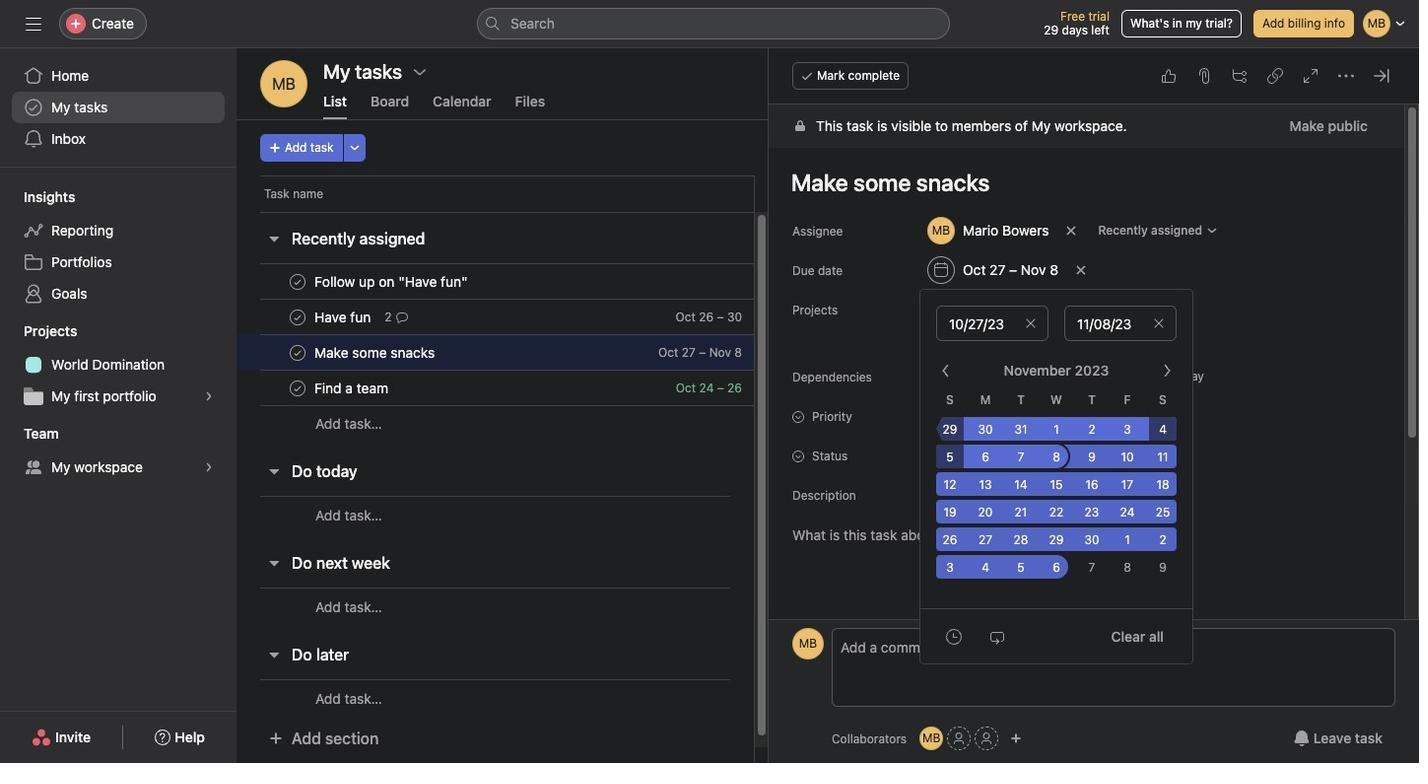 Task type: locate. For each thing, give the bounding box(es) containing it.
nov down bowers
[[1021, 261, 1047, 278]]

0 horizontal spatial oct 27 – nov 8
[[659, 345, 742, 360]]

26 down oct 26 – 30
[[728, 381, 742, 395]]

task… up section
[[345, 690, 382, 706]]

completed checkbox for follow up on "have fun" "text field"
[[286, 270, 310, 293]]

m
[[981, 392, 991, 407]]

more actions image
[[349, 142, 361, 154]]

1 horizontal spatial s
[[1160, 392, 1167, 407]]

0 vertical spatial 24
[[700, 381, 714, 395]]

my down "team" at the bottom
[[51, 458, 71, 475]]

mb for mb button to the middle
[[799, 636, 818, 651]]

make some snacks cell
[[237, 334, 755, 371]]

1 vertical spatial 4
[[982, 560, 990, 575]]

row
[[260, 211, 754, 213], [237, 263, 827, 300], [237, 299, 827, 335], [237, 334, 827, 371], [237, 370, 827, 406]]

add task… up section
[[316, 690, 382, 706]]

board
[[371, 93, 409, 109]]

projects down due date on the top right
[[793, 303, 838, 317]]

of
[[1015, 117, 1028, 134]]

s down previous month image
[[947, 392, 954, 407]]

oct inside make some snacks cell
[[659, 345, 679, 360]]

– inside have fun cell
[[717, 310, 724, 324]]

1 add task… from the top
[[316, 415, 382, 432]]

projects inside make some snacks dialog
[[793, 303, 838, 317]]

add task… button down today
[[316, 504, 382, 526]]

portfolios
[[51, 253, 112, 270]]

world domination link up the 'portfolio'
[[12, 349, 225, 381]]

main content
[[769, 105, 1405, 763]]

1 horizontal spatial recently assigned
[[1099, 223, 1203, 238]]

task… down find a team text field
[[345, 415, 382, 432]]

9 up 16 on the bottom
[[1089, 450, 1096, 464]]

mario
[[963, 222, 999, 239]]

completed checkbox inside find a team cell
[[286, 376, 310, 400]]

add task… for next
[[316, 598, 382, 615]]

0 horizontal spatial recently
[[292, 230, 356, 247]]

Start date text field
[[937, 306, 1049, 341]]

first
[[74, 387, 99, 404]]

my workspace link
[[12, 452, 225, 483]]

27 inside make some snacks cell
[[682, 345, 696, 360]]

Task Name text field
[[779, 160, 1381, 205]]

task… for later
[[345, 690, 382, 706]]

add task… down do next week
[[316, 598, 382, 615]]

later
[[316, 646, 349, 664]]

7 down 23
[[1089, 560, 1096, 575]]

get
[[1044, 369, 1064, 384]]

0 horizontal spatial projects
[[24, 322, 77, 339]]

domination up the clear start date icon
[[980, 302, 1044, 316]]

add task… button up section
[[316, 688, 382, 709]]

recently assigned right remove assignee icon
[[1099, 223, 1203, 238]]

1 vertical spatial mb button
[[793, 628, 824, 660]]

1 horizontal spatial world domination
[[945, 302, 1044, 316]]

8 down 'mario bowers' dropdown button
[[1050, 261, 1059, 278]]

1 horizontal spatial t
[[1089, 392, 1096, 407]]

1 down w
[[1054, 422, 1060, 437]]

2
[[385, 309, 392, 324], [1089, 422, 1096, 437], [1160, 532, 1167, 547]]

recently down name
[[292, 230, 356, 247]]

27 down 'mario bowers' dropdown button
[[990, 261, 1006, 278]]

clear due date image up the next month image
[[1154, 317, 1165, 329]]

0 vertical spatial 3
[[1124, 422, 1132, 437]]

1 do from the top
[[292, 462, 312, 480]]

0 horizontal spatial t
[[1018, 392, 1025, 407]]

1 horizontal spatial recently
[[1099, 223, 1148, 238]]

4 down 20
[[982, 560, 990, 575]]

add or remove collaborators image
[[1011, 733, 1023, 744]]

3 down 19 on the bottom of the page
[[947, 560, 954, 575]]

0 horizontal spatial world
[[51, 356, 89, 373]]

2 down 25
[[1160, 532, 1167, 547]]

Make some snacks text field
[[311, 343, 441, 362]]

3 collapse task list for this section image from the top
[[266, 555, 282, 571]]

3 completed image from the top
[[286, 341, 310, 364]]

completed checkbox left find a team text field
[[286, 376, 310, 400]]

19
[[944, 505, 957, 520]]

complete
[[848, 68, 900, 83]]

due
[[793, 263, 815, 278]]

collapse task list for this section image left next
[[266, 555, 282, 571]]

2 add task… row from the top
[[237, 496, 827, 533]]

collapse task list for this section image for do next week
[[266, 555, 282, 571]]

search
[[511, 15, 555, 32]]

2 horizontal spatial task
[[1356, 730, 1383, 746]]

completed image inside find a team cell
[[286, 376, 310, 400]]

clear
[[1112, 628, 1146, 644]]

11
[[1158, 450, 1169, 464]]

in
[[1173, 16, 1183, 31]]

0 vertical spatial projects
[[793, 303, 838, 317]]

recently right remove assignee icon
[[1099, 223, 1148, 238]]

projects element
[[0, 314, 237, 416]]

back
[[1083, 369, 1110, 384]]

completed checkbox left make some snacks text field
[[286, 341, 310, 364]]

mark complete
[[817, 68, 900, 83]]

4 add task… row from the top
[[237, 679, 827, 717]]

2 vertical spatial do
[[292, 646, 312, 664]]

world domination link inside make some snacks dialog
[[921, 300, 1052, 319]]

add task… button for today
[[316, 504, 382, 526]]

0 vertical spatial do
[[292, 462, 312, 480]]

0 vertical spatial nov
[[1021, 261, 1047, 278]]

task inside button
[[310, 140, 334, 155]]

attachments: add a file to this task, make some snacks image
[[1197, 68, 1213, 84]]

next
[[316, 554, 348, 572]]

1 horizontal spatial 7
[[1089, 560, 1096, 575]]

world domination inside projects element
[[51, 356, 165, 373]]

world up first
[[51, 356, 89, 373]]

2 do from the top
[[292, 554, 312, 572]]

clear all button
[[1099, 619, 1177, 654]]

completed checkbox inside have fun cell
[[286, 305, 310, 329]]

2 vertical spatial mb button
[[920, 727, 944, 750]]

main content containing this task is visible to members of my workspace.
[[769, 105, 1405, 763]]

mb for the topmost mb button
[[272, 75, 296, 93]]

hide sidebar image
[[26, 16, 41, 32]]

task inside main content
[[847, 117, 874, 134]]

2 horizontal spatial mb button
[[920, 727, 944, 750]]

21
[[1015, 505, 1028, 520]]

add up previous month image
[[928, 333, 951, 348]]

do
[[292, 462, 312, 480], [292, 554, 312, 572], [292, 646, 312, 664]]

2 horizontal spatial 30
[[1085, 532, 1100, 547]]

24 inside find a team cell
[[700, 381, 714, 395]]

create
[[92, 15, 134, 32]]

0 horizontal spatial 2
[[385, 309, 392, 324]]

my
[[1186, 16, 1203, 31]]

completed checkbox inside make some snacks cell
[[286, 341, 310, 364]]

0 vertical spatial completed checkbox
[[286, 270, 310, 293]]

2 completed checkbox from the top
[[286, 376, 310, 400]]

clear all
[[1112, 628, 1164, 644]]

2 vertical spatial task
[[1356, 730, 1383, 746]]

row containing oct 27
[[237, 334, 827, 371]]

task… up week
[[345, 506, 382, 523]]

oct inside have fun cell
[[676, 310, 696, 324]]

set to repeat image
[[990, 629, 1006, 644]]

0 horizontal spatial 5
[[947, 450, 954, 464]]

row up follow up on "have fun" cell
[[260, 211, 754, 213]]

7 down 31
[[1018, 450, 1025, 464]]

add subtask image
[[1232, 68, 1248, 84]]

add section
[[292, 730, 379, 747]]

completed image left have fun text field
[[286, 305, 310, 329]]

29 up 12 at bottom right
[[943, 422, 958, 437]]

1 horizontal spatial projects
[[793, 303, 838, 317]]

6 down 22
[[1053, 560, 1061, 575]]

1 add task… row from the top
[[237, 405, 827, 442]]

1 vertical spatial oct 27 – nov 8
[[659, 345, 742, 360]]

4
[[1160, 422, 1167, 437], [982, 560, 990, 575]]

2 down follow up on "have fun" "text field"
[[385, 309, 392, 324]]

3 add task… row from the top
[[237, 588, 827, 625]]

completed image left find a team text field
[[286, 376, 310, 400]]

make public
[[1290, 117, 1368, 134]]

30 down 23
[[1085, 532, 1100, 547]]

1 completed checkbox from the top
[[286, 270, 310, 293]]

my for my first portfolio
[[51, 387, 71, 404]]

friday
[[1170, 369, 1205, 384]]

0 vertical spatial 30
[[728, 310, 742, 324]]

home
[[51, 67, 89, 84]]

1 vertical spatial 1
[[1125, 532, 1131, 547]]

4 completed image from the top
[[286, 376, 310, 400]]

0 horizontal spatial task
[[310, 140, 334, 155]]

1 vertical spatial projects
[[24, 322, 77, 339]]

task right leave
[[1356, 730, 1383, 746]]

completed checkbox down recently assigned button
[[286, 270, 310, 293]]

1 vertical spatial task
[[310, 140, 334, 155]]

make public button
[[1277, 108, 1381, 144]]

1 completed checkbox from the top
[[286, 341, 310, 364]]

24 down 17
[[1121, 505, 1135, 520]]

s
[[947, 392, 954, 407], [1160, 392, 1167, 407]]

task left is
[[847, 117, 874, 134]]

25
[[1156, 505, 1171, 520]]

find a team cell
[[237, 370, 755, 406]]

29 left days
[[1044, 23, 1059, 37]]

task… inside header recently assigned 'tree grid'
[[345, 415, 382, 432]]

2 vertical spatial 30
[[1085, 532, 1100, 547]]

1 horizontal spatial 30
[[979, 422, 993, 437]]

assigned
[[1152, 223, 1203, 238], [360, 230, 425, 247]]

– for row containing 2
[[717, 310, 724, 324]]

0 horizontal spatial 26
[[699, 310, 714, 324]]

leave task button
[[1281, 721, 1396, 756]]

my left first
[[51, 387, 71, 404]]

– inside find a team cell
[[718, 381, 724, 395]]

status
[[812, 449, 848, 463]]

add task… button inside header recently assigned 'tree grid'
[[316, 413, 382, 435]]

0 vertical spatial world domination link
[[921, 300, 1052, 319]]

my inside projects element
[[51, 387, 71, 404]]

completed image inside follow up on "have fun" cell
[[286, 270, 310, 293]]

add task… down find a team text field
[[316, 415, 382, 432]]

0 vertical spatial 2
[[385, 309, 392, 324]]

1 completed image from the top
[[286, 270, 310, 293]]

26 down 19 on the bottom of the page
[[943, 532, 958, 547]]

3 up 10
[[1124, 422, 1132, 437]]

0 horizontal spatial 9
[[1089, 450, 1096, 464]]

calendar link
[[433, 93, 492, 119]]

t
[[1018, 392, 1025, 407], [1089, 392, 1096, 407]]

2 horizontal spatial mb
[[923, 731, 941, 745]]

oct 27 – nov 8 inside make some snacks cell
[[659, 345, 742, 360]]

14
[[1015, 477, 1028, 492]]

Find a team text field
[[311, 378, 394, 398]]

projects
[[969, 333, 1015, 348]]

4 collapse task list for this section image from the top
[[266, 647, 282, 663]]

2 completed checkbox from the top
[[286, 305, 310, 329]]

workspace.
[[1055, 117, 1128, 134]]

make some snacks dialog
[[769, 48, 1420, 763]]

8 up 15
[[1053, 450, 1061, 464]]

1 down 17
[[1125, 532, 1131, 547]]

remove assignee image
[[1066, 225, 1078, 237]]

2 vertical spatial 29
[[1050, 532, 1064, 547]]

1 vertical spatial 24
[[1121, 505, 1135, 520]]

add down find a team text field
[[316, 415, 341, 432]]

global element
[[0, 48, 237, 167]]

– inside make some snacks cell
[[699, 345, 706, 360]]

0 horizontal spatial nov
[[710, 345, 732, 360]]

world domination up the projects
[[945, 302, 1044, 316]]

2 vertical spatial 26
[[943, 532, 958, 547]]

collaborators
[[832, 731, 907, 746]]

0 vertical spatial 26
[[699, 310, 714, 324]]

see details, my workspace image
[[203, 461, 215, 473]]

world domination link
[[921, 300, 1052, 319], [12, 349, 225, 381]]

2 vertical spatial mb
[[923, 731, 941, 745]]

task for leave
[[1356, 730, 1383, 746]]

oct inside find a team cell
[[676, 381, 696, 395]]

9 down 25
[[1160, 560, 1167, 575]]

public
[[1329, 117, 1368, 134]]

24 down oct 26 – 30
[[700, 381, 714, 395]]

0 horizontal spatial 24
[[700, 381, 714, 395]]

0 vertical spatial world domination
[[945, 302, 1044, 316]]

completed image for oct 24 – 26
[[286, 376, 310, 400]]

1 vertical spatial nov
[[710, 345, 732, 360]]

assigned inside button
[[360, 230, 425, 247]]

assigned inside dropdown button
[[1152, 223, 1203, 238]]

my tasks
[[323, 60, 402, 83]]

2 completed image from the top
[[286, 305, 310, 329]]

to inside button
[[954, 333, 965, 348]]

1 horizontal spatial domination
[[980, 302, 1044, 316]]

recently inside dropdown button
[[1099, 223, 1148, 238]]

domination inside projects element
[[92, 356, 165, 373]]

mario bowers
[[963, 222, 1049, 239]]

0 vertical spatial 27
[[990, 261, 1006, 278]]

world domination inside main content
[[945, 302, 1044, 316]]

1 vertical spatial do
[[292, 554, 312, 572]]

world domination up my first portfolio
[[51, 356, 165, 373]]

Completed checkbox
[[286, 341, 310, 364], [286, 376, 310, 400]]

oct inside make some snacks dialog
[[963, 261, 986, 278]]

1 vertical spatial 9
[[1160, 560, 1167, 575]]

0 vertical spatial 1
[[1054, 422, 1060, 437]]

completed image down recently assigned button
[[286, 270, 310, 293]]

30 up oct 24 – 26
[[728, 310, 742, 324]]

recently assigned up follow up on "have fun" "text field"
[[292, 230, 425, 247]]

row up make some snacks cell
[[237, 263, 827, 300]]

1 add task… button from the top
[[316, 413, 382, 435]]

projects button
[[0, 321, 77, 341]]

do left today
[[292, 462, 312, 480]]

row down have fun cell
[[237, 370, 827, 406]]

2 horizontal spatial 2
[[1160, 532, 1167, 547]]

5
[[947, 450, 954, 464], [1018, 560, 1025, 575]]

files
[[515, 93, 545, 109]]

team button
[[0, 424, 59, 444]]

27 down oct 26 – 30
[[682, 345, 696, 360]]

0 horizontal spatial 3
[[947, 560, 954, 575]]

insights button
[[0, 187, 75, 207]]

1 collapse task list for this section image from the top
[[266, 231, 282, 246]]

insights element
[[0, 179, 237, 314]]

leave task
[[1314, 730, 1383, 746]]

6 up 13 in the right of the page
[[982, 450, 990, 464]]

27 down 20
[[979, 532, 993, 547]]

27 inside main content
[[990, 261, 1006, 278]]

mb button
[[260, 60, 308, 107], [793, 628, 824, 660], [920, 727, 944, 750]]

mark
[[817, 68, 845, 83]]

0 vertical spatial completed checkbox
[[286, 341, 310, 364]]

1 vertical spatial 3
[[947, 560, 954, 575]]

27
[[990, 261, 1006, 278], [682, 345, 696, 360], [979, 532, 993, 547]]

2 collapse task list for this section image from the top
[[266, 463, 282, 479]]

my
[[51, 99, 71, 115], [1032, 117, 1051, 134], [51, 387, 71, 404], [51, 458, 71, 475]]

projects
[[793, 303, 838, 317], [24, 322, 77, 339]]

add task… down today
[[316, 506, 382, 523]]

5 up 12 at bottom right
[[947, 450, 954, 464]]

– for row containing oct 24
[[718, 381, 724, 395]]

header recently assigned tree grid
[[237, 263, 827, 442]]

2 task… from the top
[[345, 506, 382, 523]]

do for do next week
[[292, 554, 312, 572]]

oct 27 – nov 8 down 'mario bowers'
[[963, 261, 1059, 278]]

t up 31
[[1018, 392, 1025, 407]]

row up find a team cell
[[237, 299, 827, 335]]

0 horizontal spatial to
[[936, 117, 948, 134]]

1 horizontal spatial world
[[945, 302, 977, 316]]

8 up clear
[[1124, 560, 1132, 575]]

world up add to projects
[[945, 302, 977, 316]]

1 task… from the top
[[345, 415, 382, 432]]

2 down back
[[1089, 422, 1096, 437]]

1 horizontal spatial 5
[[1018, 560, 1025, 575]]

add task… button for later
[[316, 688, 382, 709]]

task inside button
[[1356, 730, 1383, 746]]

nov up oct 24 – 26
[[710, 345, 732, 360]]

collapse task list for this section image down the 'task'
[[266, 231, 282, 246]]

search button
[[477, 8, 950, 39]]

0 vertical spatial oct 27 – nov 8
[[963, 261, 1059, 278]]

billing
[[1288, 16, 1322, 31]]

add task… row for do today
[[237, 496, 827, 533]]

s down the next month image
[[1160, 392, 1167, 407]]

3 task… from the top
[[345, 598, 382, 615]]

2 s from the left
[[1160, 392, 1167, 407]]

1 horizontal spatial assigned
[[1152, 223, 1203, 238]]

projects inside dropdown button
[[24, 322, 77, 339]]

completed checkbox inside follow up on "have fun" cell
[[286, 270, 310, 293]]

26 inside have fun cell
[[699, 310, 714, 324]]

1 vertical spatial world domination link
[[12, 349, 225, 381]]

8
[[1050, 261, 1059, 278], [735, 345, 742, 360], [1053, 450, 1061, 464], [1124, 560, 1132, 575]]

more actions for this task image
[[1339, 68, 1355, 84]]

do next week button
[[292, 545, 390, 581]]

to
[[936, 117, 948, 134], [954, 333, 965, 348]]

add task… button for next
[[316, 596, 382, 618]]

2 add task… from the top
[[316, 506, 382, 523]]

0 vertical spatial 5
[[947, 450, 954, 464]]

2 t from the left
[[1089, 392, 1096, 407]]

teams element
[[0, 416, 237, 487]]

full screen image
[[1303, 68, 1319, 84]]

0 likes. click to like this task image
[[1161, 68, 1177, 84]]

10
[[1121, 450, 1134, 464]]

2 add task… button from the top
[[316, 504, 382, 526]]

copy task link image
[[1268, 68, 1284, 84]]

1 horizontal spatial 4
[[1160, 422, 1167, 437]]

do left later
[[292, 646, 312, 664]]

0 vertical spatial mb button
[[260, 60, 308, 107]]

collapse task list for this section image left the do today button
[[266, 463, 282, 479]]

0 vertical spatial mb
[[272, 75, 296, 93]]

do left next
[[292, 554, 312, 572]]

8 up oct 24 – 26
[[735, 345, 742, 360]]

26 up oct 24 – 26
[[699, 310, 714, 324]]

1 vertical spatial 26
[[728, 381, 742, 395]]

to right visible
[[936, 117, 948, 134]]

0 vertical spatial world
[[945, 302, 977, 316]]

1 vertical spatial to
[[954, 333, 965, 348]]

add left section
[[292, 730, 321, 747]]

2 vertical spatial 2
[[1160, 532, 1167, 547]]

to left the projects
[[954, 333, 965, 348]]

my right the of
[[1032, 117, 1051, 134]]

this
[[816, 117, 843, 134]]

4 up 11
[[1160, 422, 1167, 437]]

leave
[[1314, 730, 1352, 746]]

clear due date image
[[1076, 264, 1088, 276], [1154, 317, 1165, 329]]

0 vertical spatial task
[[847, 117, 874, 134]]

0 horizontal spatial world domination
[[51, 356, 165, 373]]

task for this
[[847, 117, 874, 134]]

add task… row
[[237, 405, 827, 442], [237, 496, 827, 533], [237, 588, 827, 625], [237, 679, 827, 717]]

do inside button
[[292, 462, 312, 480]]

completed image for oct 26 – 30
[[286, 305, 310, 329]]

add task…
[[316, 415, 382, 432], [316, 506, 382, 523], [316, 598, 382, 615], [316, 690, 382, 706]]

0 vertical spatial 29
[[1044, 23, 1059, 37]]

assignee
[[793, 224, 843, 239]]

mb for mb button to the bottom
[[923, 731, 941, 745]]

add inside make some snacks dialog
[[928, 333, 951, 348]]

3 add task… from the top
[[316, 598, 382, 615]]

task
[[264, 186, 290, 201]]

4 add task… from the top
[[316, 690, 382, 706]]

add task… for later
[[316, 690, 382, 706]]

clear due date image down remove assignee icon
[[1076, 264, 1088, 276]]

completed checkbox left have fun text field
[[286, 305, 310, 329]]

completed image inside make some snacks cell
[[286, 341, 310, 364]]

1 vertical spatial world
[[51, 356, 89, 373]]

t down back
[[1089, 392, 1096, 407]]

completed image for oct 27 – nov 8
[[286, 341, 310, 364]]

collapse task list for this section image
[[266, 231, 282, 246], [266, 463, 282, 479], [266, 555, 282, 571], [266, 647, 282, 663]]

4 add task… button from the top
[[316, 688, 382, 709]]

task… down week
[[345, 598, 382, 615]]

completed image
[[286, 270, 310, 293], [286, 305, 310, 329], [286, 341, 310, 364], [286, 376, 310, 400]]

3 do from the top
[[292, 646, 312, 664]]

– for row containing oct 27
[[699, 345, 706, 360]]

1
[[1054, 422, 1060, 437], [1125, 532, 1131, 547]]

1 vertical spatial clear due date image
[[1154, 317, 1165, 329]]

0 horizontal spatial 6
[[982, 450, 990, 464]]

oct for find a team cell
[[676, 381, 696, 395]]

list link
[[323, 93, 347, 119]]

add up add section button
[[316, 690, 341, 706]]

0 vertical spatial 4
[[1160, 422, 1167, 437]]

0 horizontal spatial s
[[947, 392, 954, 407]]

3 add task… button from the top
[[316, 596, 382, 618]]

22
[[1050, 505, 1064, 520]]

4 task… from the top
[[345, 690, 382, 706]]

domination up the 'portfolio'
[[92, 356, 165, 373]]

get us back on track
[[1044, 369, 1159, 384]]

Completed checkbox
[[286, 270, 310, 293], [286, 305, 310, 329]]

1 horizontal spatial to
[[954, 333, 965, 348]]

0 horizontal spatial 30
[[728, 310, 742, 324]]

completed image inside have fun cell
[[286, 305, 310, 329]]

5 down 28
[[1018, 560, 1025, 575]]

29 down 22
[[1050, 532, 1064, 547]]

0 horizontal spatial assigned
[[360, 230, 425, 247]]

1 vertical spatial mb
[[799, 636, 818, 651]]

visible
[[892, 117, 932, 134]]

add task… button down do next week
[[316, 596, 382, 618]]

1 horizontal spatial 1
[[1125, 532, 1131, 547]]

18
[[1157, 477, 1170, 492]]

my inside global element
[[51, 99, 71, 115]]

task left more actions image
[[310, 140, 334, 155]]

team
[[24, 425, 59, 442]]

oct 27 – nov 8 down oct 26 – 30
[[659, 345, 742, 360]]

do for do today
[[292, 462, 312, 480]]

completed image left make some snacks text field
[[286, 341, 310, 364]]

my inside teams element
[[51, 458, 71, 475]]

0 horizontal spatial 1
[[1054, 422, 1060, 437]]

row containing 2
[[237, 299, 827, 335]]

31
[[1015, 422, 1028, 437]]



Task type: vqa. For each thing, say whether or not it's contained in the screenshot.


Task type: describe. For each thing, give the bounding box(es) containing it.
oct for have fun cell
[[676, 310, 696, 324]]

add task… row for do next week
[[237, 588, 827, 625]]

1 horizontal spatial 9
[[1160, 560, 1167, 575]]

task for add
[[310, 140, 334, 155]]

nov inside make some snacks dialog
[[1021, 261, 1047, 278]]

2 vertical spatial 27
[[979, 532, 993, 547]]

23
[[1085, 505, 1100, 520]]

oct 26 – 30
[[676, 310, 742, 324]]

my inside make some snacks dialog
[[1032, 117, 1051, 134]]

oct 27 – nov 8 inside main content
[[963, 261, 1059, 278]]

recently assigned button
[[292, 221, 425, 256]]

previous month image
[[939, 363, 954, 379]]

close details image
[[1374, 68, 1390, 84]]

2 inside button
[[385, 309, 392, 324]]

do later button
[[292, 637, 349, 672]]

add task… for today
[[316, 506, 382, 523]]

add down the do today button
[[316, 506, 341, 523]]

collapse task list for this section image for do today
[[266, 463, 282, 479]]

0 horizontal spatial recently assigned
[[292, 230, 425, 247]]

completed checkbox for have fun text field
[[286, 305, 310, 329]]

oct for make some snacks cell
[[659, 345, 679, 360]]

tasks
[[74, 99, 108, 115]]

calendar
[[433, 93, 492, 109]]

portfolios link
[[12, 246, 225, 278]]

nov inside make some snacks cell
[[710, 345, 732, 360]]

0 vertical spatial 6
[[982, 450, 990, 464]]

row containing oct 24
[[237, 370, 827, 406]]

left
[[1092, 23, 1110, 37]]

invite button
[[19, 720, 104, 755]]

28
[[1014, 532, 1029, 547]]

do today button
[[292, 454, 358, 489]]

domination inside make some snacks dialog
[[980, 302, 1044, 316]]

2 horizontal spatial 26
[[943, 532, 958, 547]]

Due date text field
[[1065, 306, 1177, 341]]

my first portfolio
[[51, 387, 157, 404]]

1 horizontal spatial 3
[[1124, 422, 1132, 437]]

1 vertical spatial 29
[[943, 422, 958, 437]]

us
[[1067, 369, 1080, 384]]

clear start date image
[[1025, 317, 1037, 329]]

files link
[[515, 93, 545, 119]]

1 horizontal spatial clear due date image
[[1154, 317, 1165, 329]]

my tasks
[[51, 99, 108, 115]]

add inside button
[[292, 730, 321, 747]]

do next week
[[292, 554, 390, 572]]

add to projects button
[[919, 327, 1024, 355]]

workspace
[[74, 458, 143, 475]]

12
[[944, 477, 957, 492]]

list
[[323, 93, 347, 109]]

add up "task name"
[[285, 140, 307, 155]]

– inside make some snacks dialog
[[1010, 261, 1018, 278]]

what's in my trial? button
[[1122, 10, 1242, 37]]

help
[[175, 729, 205, 745]]

17
[[1122, 477, 1134, 492]]

Have fun text field
[[311, 307, 377, 327]]

info
[[1325, 16, 1346, 31]]

collapse task list for this section image for recently assigned
[[266, 231, 282, 246]]

15
[[1051, 477, 1063, 492]]

completed checkbox for oct 27
[[286, 341, 310, 364]]

Follow up on "Have fun" text field
[[311, 272, 474, 291]]

29 inside free trial 29 days left
[[1044, 23, 1059, 37]]

add task
[[285, 140, 334, 155]]

13
[[979, 477, 992, 492]]

trial
[[1089, 9, 1110, 24]]

recently assigned button
[[1090, 217, 1228, 245]]

add left billing on the right top of page
[[1263, 16, 1285, 31]]

2 button
[[381, 307, 412, 327]]

see details, my first portfolio image
[[203, 390, 215, 402]]

1 horizontal spatial 24
[[1121, 505, 1135, 520]]

goals link
[[12, 278, 225, 310]]

portfolio
[[103, 387, 157, 404]]

free trial 29 days left
[[1044, 9, 1110, 37]]

days
[[1062, 23, 1088, 37]]

0 horizontal spatial 7
[[1018, 450, 1025, 464]]

mark complete button
[[793, 62, 909, 90]]

0 vertical spatial to
[[936, 117, 948, 134]]

completed checkbox for oct 24
[[286, 376, 310, 400]]

insights
[[24, 188, 75, 205]]

recently inside button
[[292, 230, 356, 247]]

date
[[818, 263, 843, 278]]

add section button
[[260, 721, 387, 756]]

1 vertical spatial 6
[[1053, 560, 1061, 575]]

8 inside make some snacks cell
[[735, 345, 742, 360]]

recently assigned inside dropdown button
[[1099, 223, 1203, 238]]

0 vertical spatial clear due date image
[[1076, 264, 1088, 276]]

goals
[[51, 285, 87, 302]]

add task button
[[260, 134, 343, 162]]

search list box
[[477, 8, 950, 39]]

my for my tasks
[[51, 99, 71, 115]]

dependencies
[[793, 370, 872, 385]]

task name row
[[237, 175, 827, 212]]

16
[[1086, 477, 1099, 492]]

1 vertical spatial 7
[[1089, 560, 1096, 575]]

my workspace
[[51, 458, 143, 475]]

my for my workspace
[[51, 458, 71, 475]]

track
[[1131, 369, 1159, 384]]

do for do later
[[292, 646, 312, 664]]

1 s from the left
[[947, 392, 954, 407]]

due date
[[793, 263, 843, 278]]

1 horizontal spatial mb button
[[793, 628, 824, 660]]

0 horizontal spatial 4
[[982, 560, 990, 575]]

task… for today
[[345, 506, 382, 523]]

name
[[293, 186, 323, 201]]

on
[[1113, 369, 1127, 384]]

do later
[[292, 646, 349, 664]]

this task is visible to members of my workspace.
[[816, 117, 1128, 134]]

world inside projects element
[[51, 356, 89, 373]]

add down next
[[316, 598, 341, 615]]

add task… inside header recently assigned 'tree grid'
[[316, 415, 382, 432]]

make
[[1290, 117, 1325, 134]]

follow up on "have fun" cell
[[237, 263, 755, 300]]

is
[[877, 117, 888, 134]]

add to projects
[[928, 333, 1015, 348]]

board link
[[371, 93, 409, 119]]

november 2023 button
[[992, 353, 1142, 388]]

what's in my trial?
[[1131, 16, 1233, 31]]

next month image
[[1159, 363, 1175, 379]]

november
[[1004, 362, 1072, 379]]

26 inside find a team cell
[[728, 381, 742, 395]]

30 inside have fun cell
[[728, 310, 742, 324]]

add time image
[[947, 629, 962, 644]]

week
[[352, 554, 390, 572]]

november 2023
[[1004, 362, 1109, 379]]

have fun cell
[[237, 299, 755, 335]]

collapse task list for this section image for do later
[[266, 647, 282, 663]]

what's
[[1131, 16, 1170, 31]]

task… for next
[[345, 598, 382, 615]]

help button
[[142, 720, 218, 755]]

bowers
[[1003, 222, 1049, 239]]

reporting
[[51, 222, 114, 239]]

0 vertical spatial 9
[[1089, 450, 1096, 464]]

trial?
[[1206, 16, 1233, 31]]

main content inside make some snacks dialog
[[769, 105, 1405, 763]]

1 vertical spatial 5
[[1018, 560, 1025, 575]]

all
[[1150, 628, 1164, 644]]

f
[[1124, 392, 1131, 407]]

show options image
[[412, 64, 428, 80]]

1 t from the left
[[1018, 392, 1025, 407]]

1 vertical spatial 2
[[1089, 422, 1096, 437]]

8 inside main content
[[1050, 261, 1059, 278]]

priority
[[812, 409, 853, 424]]

add inside header recently assigned 'tree grid'
[[316, 415, 341, 432]]

world inside make some snacks dialog
[[945, 302, 977, 316]]

add task… row for do later
[[237, 679, 827, 717]]

inbox
[[51, 130, 86, 147]]

do today
[[292, 462, 358, 480]]



